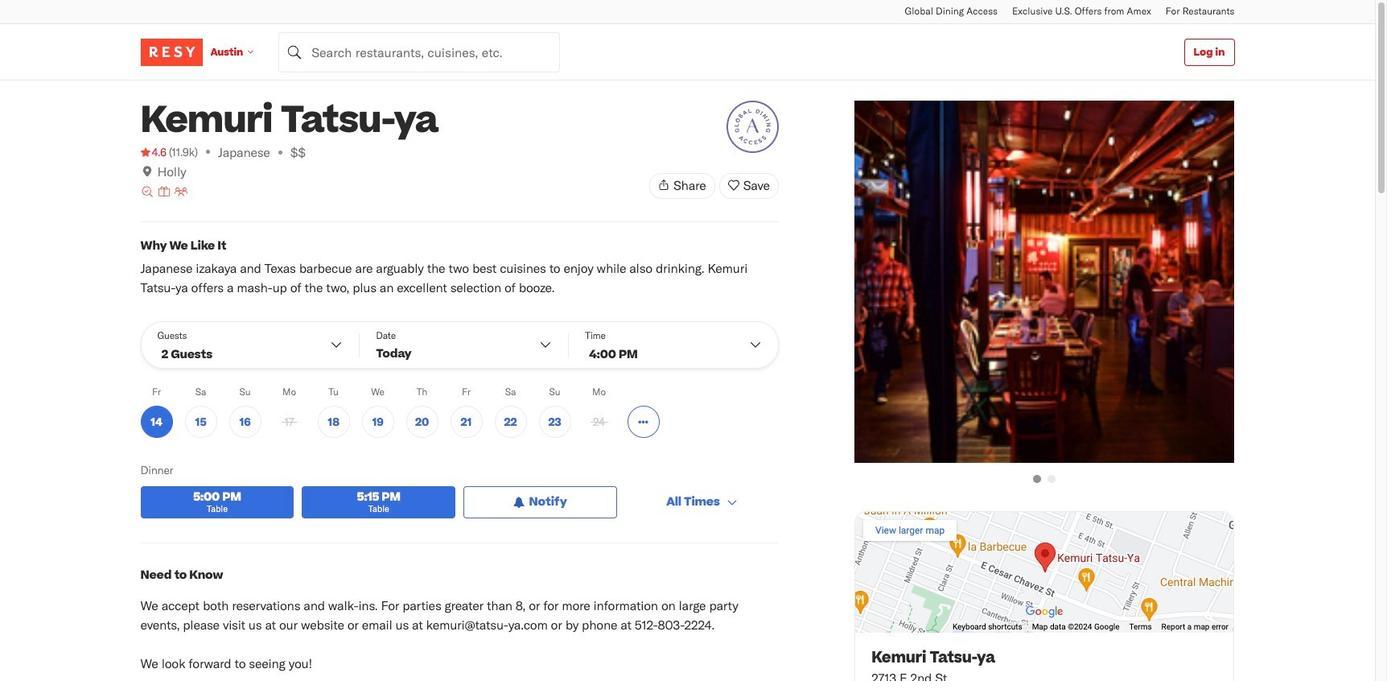 Task type: locate. For each thing, give the bounding box(es) containing it.
4.6 out of 5 stars image
[[140, 144, 166, 160]]

None field
[[279, 32, 560, 72]]

Search restaurants, cuisines, etc. text field
[[279, 32, 560, 72]]



Task type: vqa. For each thing, say whether or not it's contained in the screenshot.
4.7 Out Of 5 Stars image
no



